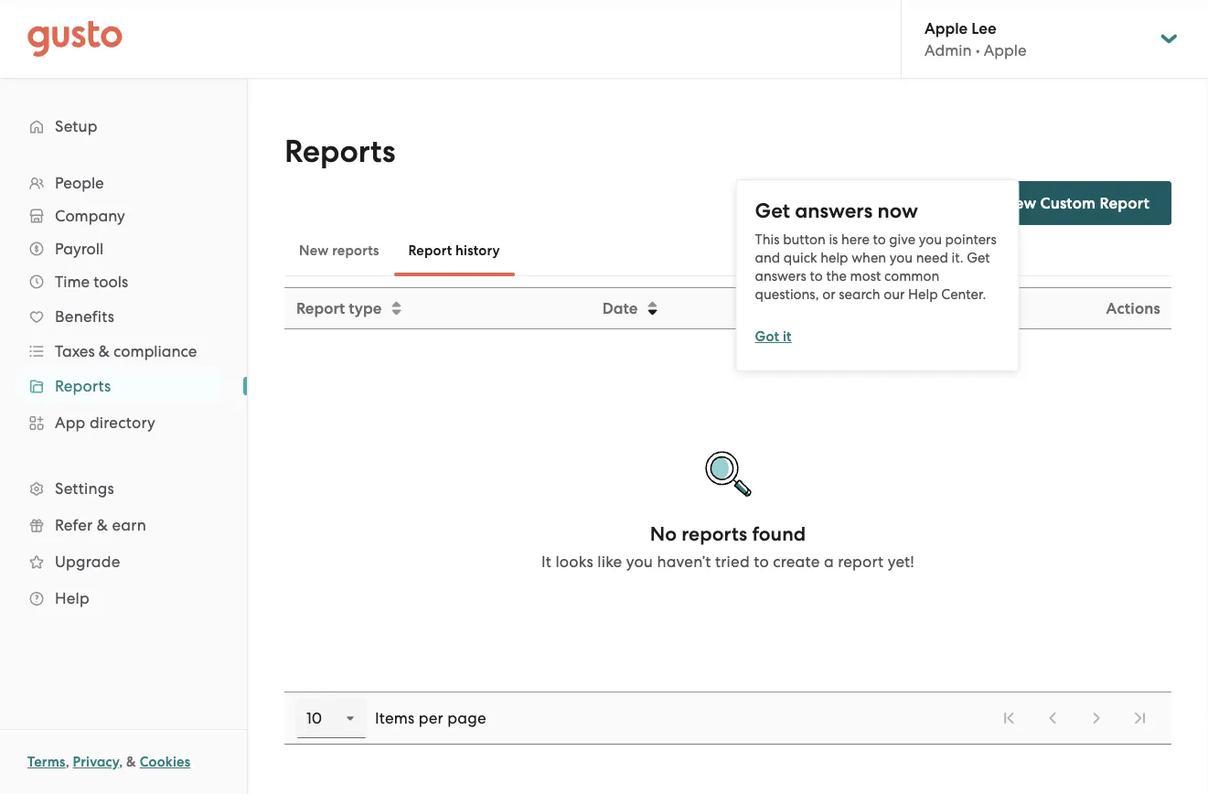 Task type: locate. For each thing, give the bounding box(es) containing it.
help down common
[[909, 286, 938, 302]]

1 vertical spatial get
[[967, 250, 991, 266]]

app
[[55, 414, 86, 432]]

1 horizontal spatial help
[[909, 286, 938, 302]]

benefits link
[[18, 300, 229, 333]]

1 horizontal spatial list
[[989, 698, 1161, 739]]

gusto navigation element
[[0, 79, 247, 646]]

new reports
[[299, 243, 379, 259]]

settings
[[55, 480, 114, 498]]

new for new custom report
[[1003, 194, 1037, 212]]

time tools
[[55, 273, 128, 291]]

reports inside list
[[55, 377, 111, 395]]

0 horizontal spatial reports
[[332, 243, 379, 259]]

list containing people
[[0, 167, 247, 617]]

you down give
[[890, 250, 913, 266]]

list
[[0, 167, 247, 617], [989, 698, 1161, 739]]

& inside taxes & compliance 'dropdown button'
[[99, 342, 110, 361]]

reports up "type"
[[332, 243, 379, 259]]

get
[[756, 198, 791, 223], [967, 250, 991, 266]]

refer & earn
[[55, 516, 146, 534]]

1 vertical spatial reports
[[55, 377, 111, 395]]

new inside 'link'
[[1003, 194, 1037, 212]]

reports
[[332, 243, 379, 259], [682, 523, 748, 546]]

0 vertical spatial get
[[756, 198, 791, 223]]

earn
[[112, 516, 146, 534]]

new
[[1003, 194, 1037, 212], [299, 243, 329, 259]]

0 horizontal spatial you
[[627, 553, 653, 571]]

2 vertical spatial to
[[754, 553, 769, 571]]

&
[[99, 342, 110, 361], [97, 516, 108, 534], [126, 754, 136, 771]]

company
[[55, 207, 125, 225]]

reports inside 'button'
[[332, 243, 379, 259]]

new inside 'button'
[[299, 243, 329, 259]]

help link
[[18, 582, 229, 615]]

0 vertical spatial apple
[[925, 19, 968, 37]]

apple right •
[[985, 41, 1027, 59]]

found
[[753, 523, 807, 546]]

create
[[773, 553, 820, 571]]

2 vertical spatial report
[[297, 299, 345, 318]]

answers up questions,
[[756, 268, 807, 284]]

2 horizontal spatial report
[[1100, 194, 1150, 212]]

, left privacy link
[[66, 754, 69, 771]]

new left custom
[[1003, 194, 1037, 212]]

here
[[842, 231, 870, 247]]

looks
[[556, 553, 594, 571]]

, left the cookies
[[119, 754, 123, 771]]

app directory link
[[18, 406, 229, 439]]

0 vertical spatial &
[[99, 342, 110, 361]]

1 horizontal spatial new
[[1003, 194, 1037, 212]]

faqs button
[[878, 192, 937, 214]]

reports up tried
[[682, 523, 748, 546]]

1 vertical spatial reports
[[682, 523, 748, 546]]

report for type
[[297, 299, 345, 318]]

compliance
[[114, 342, 197, 361]]

get up this
[[756, 198, 791, 223]]

& for compliance
[[99, 342, 110, 361]]

you inside no reports found it looks like you haven't tried to create a report yet!
[[627, 553, 653, 571]]

0 horizontal spatial reports
[[55, 377, 111, 395]]

0 vertical spatial report
[[1100, 194, 1150, 212]]

1 vertical spatial apple
[[985, 41, 1027, 59]]

report inside tab panel
[[297, 299, 345, 318]]

privacy link
[[73, 754, 119, 771]]

0 horizontal spatial report
[[297, 299, 345, 318]]

2 horizontal spatial to
[[873, 231, 886, 247]]

0 vertical spatial you
[[920, 231, 943, 247]]

1 vertical spatial report
[[409, 243, 452, 259]]

& left the earn
[[97, 516, 108, 534]]

most
[[851, 268, 882, 284]]

admin
[[925, 41, 972, 59]]

to
[[873, 231, 886, 247], [810, 268, 823, 284], [754, 553, 769, 571]]

report type button
[[286, 289, 590, 328]]

reports for no
[[682, 523, 748, 546]]

1 vertical spatial you
[[890, 250, 913, 266]]

1 vertical spatial help
[[55, 589, 90, 608]]

report type
[[297, 299, 382, 318]]

new up the report type
[[299, 243, 329, 259]]

to left the
[[810, 268, 823, 284]]

apple lee admin • apple
[[925, 19, 1027, 59]]

reports inside no reports found it looks like you haven't tried to create a report yet!
[[682, 523, 748, 546]]

button
[[783, 231, 826, 247]]

to right tried
[[754, 553, 769, 571]]

privacy
[[73, 754, 119, 771]]

apple up admin
[[925, 19, 968, 37]]

list for report history table element at bottom
[[989, 698, 1161, 739]]

people button
[[18, 167, 229, 200]]

report left history
[[409, 243, 452, 259]]

terms link
[[27, 754, 66, 771]]

0 horizontal spatial ,
[[66, 754, 69, 771]]

report history button
[[394, 229, 515, 273]]

no reports found it looks like you haven't tried to create a report yet!
[[542, 523, 915, 571]]

you right like
[[627, 553, 653, 571]]

0 horizontal spatial help
[[55, 589, 90, 608]]

0 horizontal spatial to
[[754, 553, 769, 571]]

1 horizontal spatial apple
[[985, 41, 1027, 59]]

0 vertical spatial help
[[909, 286, 938, 302]]

1 vertical spatial &
[[97, 516, 108, 534]]

you up need
[[920, 231, 943, 247]]

report right custom
[[1100, 194, 1150, 212]]

2 vertical spatial you
[[627, 553, 653, 571]]

,
[[66, 754, 69, 771], [119, 754, 123, 771]]

yet!
[[888, 553, 915, 571]]

1 vertical spatial to
[[810, 268, 823, 284]]

& right taxes
[[99, 342, 110, 361]]

pointers
[[946, 231, 997, 247]]

our
[[884, 286, 905, 302]]

0 vertical spatial reports
[[285, 133, 396, 170]]

quick
[[784, 250, 818, 266]]

to up when
[[873, 231, 886, 247]]

taxes
[[55, 342, 95, 361]]

1 horizontal spatial ,
[[119, 754, 123, 771]]

and
[[756, 250, 781, 266]]

0 horizontal spatial apple
[[925, 19, 968, 37]]

1 horizontal spatial report
[[409, 243, 452, 259]]

now
[[878, 198, 919, 223]]

1 horizontal spatial reports
[[682, 523, 748, 546]]

0 horizontal spatial get
[[756, 198, 791, 223]]

& for earn
[[97, 516, 108, 534]]

report inside tab list
[[409, 243, 452, 259]]

list inside report history table element
[[989, 698, 1161, 739]]

reports link
[[18, 370, 229, 403]]

& left the cookies
[[126, 754, 136, 771]]

0 horizontal spatial list
[[0, 167, 247, 617]]

common
[[885, 268, 940, 284]]

items per page
[[375, 709, 487, 728]]

answers up is
[[795, 198, 873, 223]]

help
[[909, 286, 938, 302], [55, 589, 90, 608]]

0 vertical spatial reports
[[332, 243, 379, 259]]

0 vertical spatial list
[[0, 167, 247, 617]]

get down pointers
[[967, 250, 991, 266]]

0 vertical spatial new
[[1003, 194, 1037, 212]]

apple
[[925, 19, 968, 37], [985, 41, 1027, 59]]

list for gusto navigation element
[[0, 167, 247, 617]]

reports tab list
[[285, 225, 1172, 276]]

0 horizontal spatial new
[[299, 243, 329, 259]]

directory
[[90, 414, 156, 432]]

help down upgrade
[[55, 589, 90, 608]]

1 vertical spatial list
[[989, 698, 1161, 739]]

time
[[55, 273, 90, 291]]

you
[[920, 231, 943, 247], [890, 250, 913, 266], [627, 553, 653, 571]]

1 horizontal spatial reports
[[285, 133, 396, 170]]

terms , privacy , & cookies
[[27, 754, 191, 771]]

& inside 'refer & earn' link
[[97, 516, 108, 534]]

answers
[[795, 198, 873, 223], [756, 268, 807, 284]]

reports
[[285, 133, 396, 170], [55, 377, 111, 395]]

report left "type"
[[297, 299, 345, 318]]

the
[[827, 268, 847, 284]]

1 vertical spatial new
[[299, 243, 329, 259]]

report for history
[[409, 243, 452, 259]]

actions
[[1107, 299, 1161, 318]]

new custom report
[[1003, 194, 1150, 212]]



Task type: describe. For each thing, give the bounding box(es) containing it.
home image
[[27, 21, 123, 57]]

this
[[756, 231, 780, 247]]

search
[[839, 286, 881, 302]]

got
[[756, 328, 780, 345]]

page
[[448, 709, 487, 728]]

setup link
[[18, 110, 229, 143]]

cookies
[[140, 754, 191, 771]]

terms
[[27, 754, 66, 771]]

tried
[[716, 553, 750, 571]]

1 horizontal spatial to
[[810, 268, 823, 284]]

payroll
[[55, 240, 104, 258]]

reports for new
[[332, 243, 379, 259]]

custom
[[1041, 194, 1097, 212]]

got it
[[756, 328, 792, 345]]

per
[[419, 709, 444, 728]]

no
[[650, 523, 677, 546]]

date button
[[592, 289, 779, 328]]

setup
[[55, 117, 98, 135]]

taxes & compliance
[[55, 342, 197, 361]]

it
[[783, 328, 792, 345]]

report
[[838, 553, 884, 571]]

0 vertical spatial to
[[873, 231, 886, 247]]

1 horizontal spatial you
[[890, 250, 913, 266]]

need
[[917, 250, 949, 266]]

status
[[792, 299, 838, 318]]

report history
[[409, 243, 500, 259]]

report history tab panel
[[285, 287, 1172, 745]]

upgrade link
[[18, 545, 229, 578]]

people
[[55, 174, 104, 192]]

date
[[603, 299, 638, 318]]

settings link
[[18, 472, 229, 505]]

1 vertical spatial answers
[[756, 268, 807, 284]]

like
[[598, 553, 623, 571]]

it.
[[952, 250, 964, 266]]

taxes & compliance button
[[18, 335, 229, 368]]

help inside get answers now this button is here to give you pointers and quick help when you need it. get answers to the most common questions, or search our help center.
[[909, 286, 938, 302]]

1 horizontal spatial get
[[967, 250, 991, 266]]

when
[[852, 250, 887, 266]]

2 vertical spatial &
[[126, 754, 136, 771]]

it
[[542, 553, 552, 571]]

lee
[[972, 19, 997, 37]]

haven't
[[657, 553, 712, 571]]

type
[[349, 299, 382, 318]]

cookies button
[[140, 751, 191, 773]]

new for new reports
[[299, 243, 329, 259]]

history
[[456, 243, 500, 259]]

help inside list
[[55, 589, 90, 608]]

report history table element
[[285, 692, 1172, 745]]

center.
[[942, 286, 987, 302]]

0 vertical spatial answers
[[795, 198, 873, 223]]

2 horizontal spatial you
[[920, 231, 943, 247]]

upgrade
[[55, 553, 120, 571]]

help
[[821, 250, 849, 266]]

app directory
[[55, 414, 156, 432]]

1 , from the left
[[66, 754, 69, 771]]

benefits
[[55, 307, 114, 326]]

tools
[[94, 273, 128, 291]]

questions,
[[756, 286, 820, 302]]

report inside 'link'
[[1100, 194, 1150, 212]]

get answers now this button is here to give you pointers and quick help when you need it. get answers to the most common questions, or search our help center.
[[756, 198, 997, 302]]

refer & earn link
[[18, 509, 229, 542]]

company button
[[18, 200, 229, 232]]

time tools button
[[18, 265, 229, 298]]

or
[[823, 286, 836, 302]]

new reports button
[[285, 229, 394, 273]]

2 , from the left
[[119, 754, 123, 771]]

faqs
[[900, 194, 937, 213]]

payroll button
[[18, 232, 229, 265]]

new custom report link
[[959, 181, 1172, 225]]

to inside no reports found it looks like you haven't tried to create a report yet!
[[754, 553, 769, 571]]

items
[[375, 709, 415, 728]]

is
[[829, 231, 839, 247]]

give
[[890, 231, 916, 247]]

status button
[[781, 289, 993, 328]]

refer
[[55, 516, 93, 534]]

•
[[976, 41, 981, 59]]

a
[[824, 553, 834, 571]]

got it button
[[756, 326, 792, 348]]



Task type: vqa. For each thing, say whether or not it's contained in the screenshot.
the bottom the 26 cell
no



